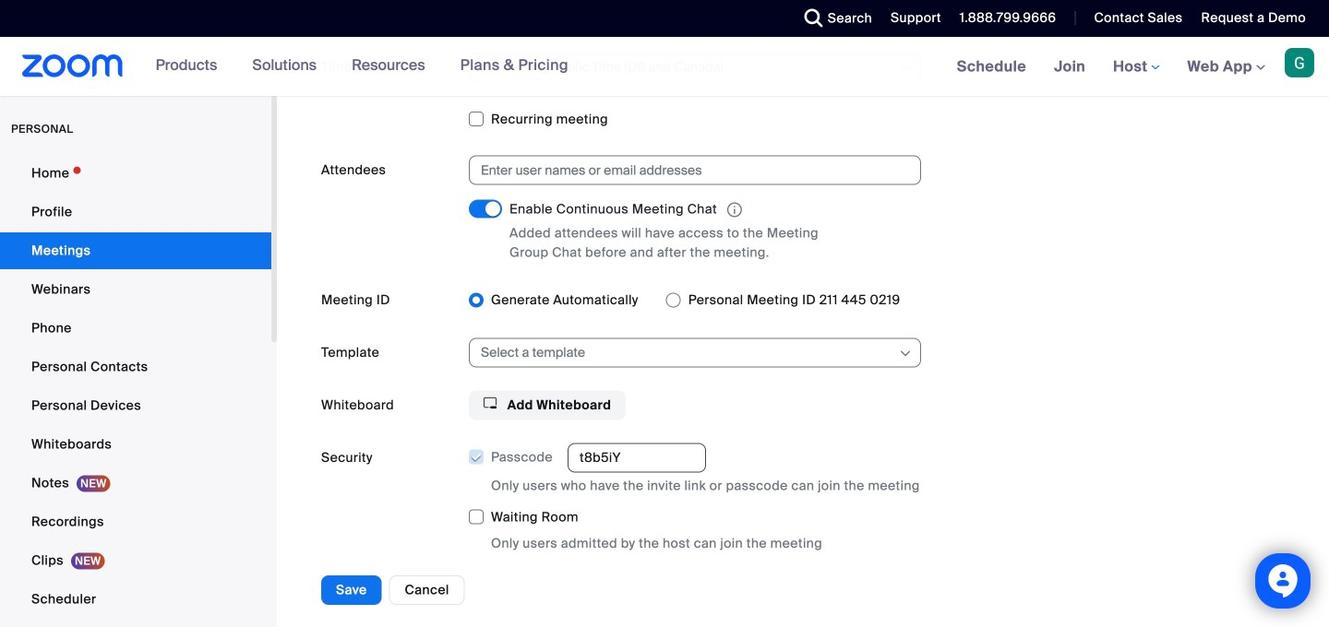 Task type: locate. For each thing, give the bounding box(es) containing it.
Persistent Chat, enter email address,Enter user names or email addresses text field
[[481, 157, 893, 184]]

personal menu menu
[[0, 155, 271, 628]]

option group
[[469, 286, 1285, 315]]

learn more about enable continuous meeting chat image
[[722, 202, 748, 218]]

group
[[468, 444, 1285, 554]]

None text field
[[568, 444, 706, 473]]

application
[[510, 200, 861, 220]]

banner
[[0, 37, 1330, 97]]



Task type: vqa. For each thing, say whether or not it's contained in the screenshot.
third Buy from the right
no



Task type: describe. For each thing, give the bounding box(es) containing it.
select meeting template text field
[[481, 339, 898, 367]]

meetings navigation
[[943, 37, 1330, 97]]

product information navigation
[[142, 37, 583, 96]]

profile picture image
[[1285, 48, 1315, 78]]

add whiteboard image
[[484, 397, 497, 410]]

zoom logo image
[[22, 54, 123, 78]]



